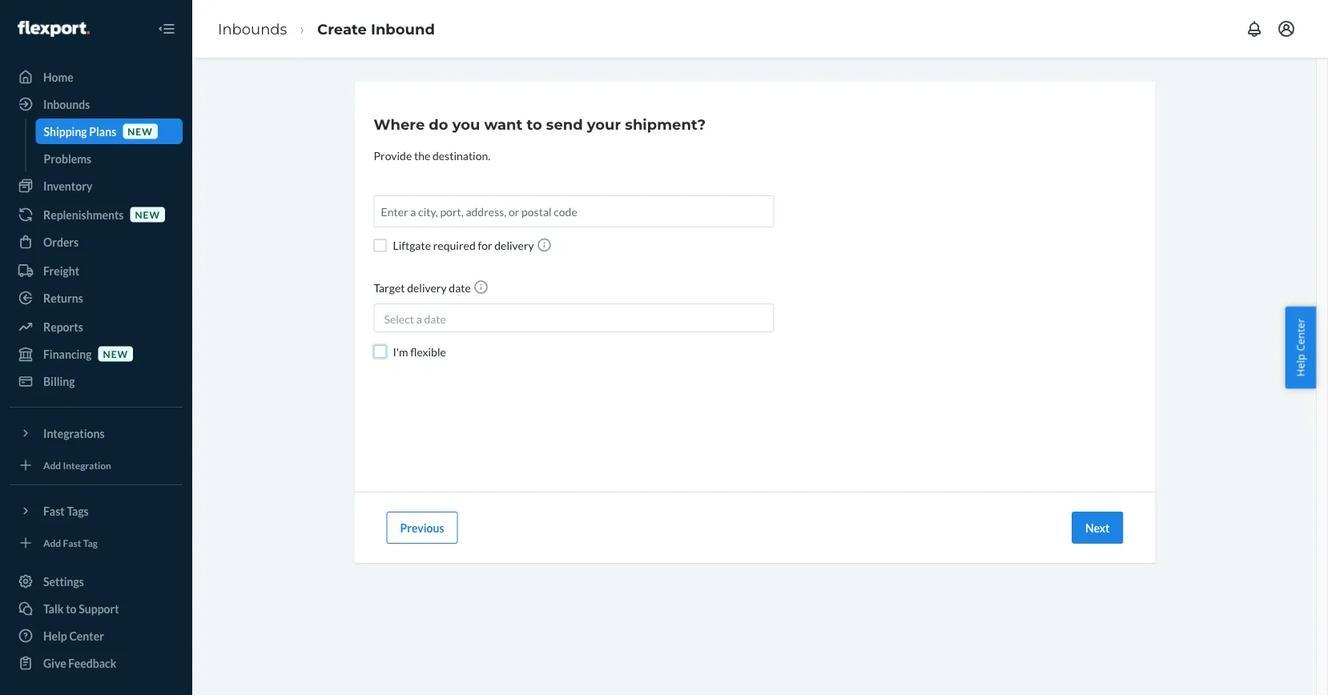 Task type: vqa. For each thing, say whether or not it's contained in the screenshot.
Home link
yes



Task type: locate. For each thing, give the bounding box(es) containing it.
delivery up select a date
[[407, 281, 447, 295]]

delivery right for
[[495, 239, 534, 252]]

1 vertical spatial help center
[[43, 630, 104, 643]]

center inside 'button'
[[1294, 319, 1308, 352]]

1 vertical spatial inbounds link
[[10, 91, 183, 117]]

date down 'liftgate required for delivery'
[[449, 281, 471, 295]]

provide the destination.
[[374, 149, 491, 162]]

1 add from the top
[[43, 460, 61, 471]]

a right "select" at the top
[[416, 312, 422, 326]]

a
[[411, 205, 416, 218], [416, 312, 422, 326]]

1 vertical spatial fast
[[63, 537, 81, 549]]

0 vertical spatial delivery
[[495, 239, 534, 252]]

a for enter
[[411, 205, 416, 218]]

0 vertical spatial new
[[128, 125, 153, 137]]

destination.
[[433, 149, 491, 162]]

0 vertical spatial date
[[449, 281, 471, 295]]

create inbound link
[[317, 20, 435, 38]]

1 vertical spatial date
[[424, 312, 446, 326]]

add down fast tags
[[43, 537, 61, 549]]

0 vertical spatial center
[[1294, 319, 1308, 352]]

1 horizontal spatial help center
[[1294, 319, 1308, 377]]

select a date
[[384, 312, 446, 326]]

new right the plans on the top of page
[[128, 125, 153, 137]]

to left send
[[527, 115, 542, 133]]

1 vertical spatial delivery
[[407, 281, 447, 295]]

1 horizontal spatial inbounds
[[218, 20, 287, 38]]

new for replenishments
[[135, 209, 160, 220]]

1 vertical spatial a
[[416, 312, 422, 326]]

add integration link
[[10, 453, 183, 478]]

plans
[[89, 125, 116, 138]]

integrations
[[43, 427, 105, 440]]

give feedback button
[[10, 651, 183, 676]]

you
[[453, 115, 480, 133]]

1 horizontal spatial help
[[1294, 354, 1308, 377]]

new
[[128, 125, 153, 137], [135, 209, 160, 220], [103, 348, 128, 360]]

1 horizontal spatial center
[[1294, 319, 1308, 352]]

center
[[1294, 319, 1308, 352], [69, 630, 104, 643]]

fast
[[43, 504, 65, 518], [63, 537, 81, 549]]

new for financing
[[103, 348, 128, 360]]

home link
[[10, 64, 183, 90]]

next
[[1086, 521, 1110, 535]]

help center inside help center 'button'
[[1294, 319, 1308, 377]]

1 vertical spatial add
[[43, 537, 61, 549]]

open notifications image
[[1245, 19, 1265, 38]]

0 horizontal spatial to
[[66, 602, 77, 616]]

0 vertical spatial a
[[411, 205, 416, 218]]

code
[[554, 205, 578, 218]]

0 horizontal spatial date
[[424, 312, 446, 326]]

help center button
[[1286, 307, 1317, 389]]

0 vertical spatial inbounds
[[218, 20, 287, 38]]

help center link
[[10, 623, 183, 649]]

liftgate required for delivery
[[393, 239, 536, 252]]

inbounds link
[[218, 20, 287, 38], [10, 91, 183, 117]]

fast tags button
[[10, 498, 183, 524]]

date for target delivery date
[[449, 281, 471, 295]]

give feedback
[[43, 657, 117, 670]]

0 horizontal spatial delivery
[[407, 281, 447, 295]]

help center
[[1294, 319, 1308, 377], [43, 630, 104, 643]]

provide
[[374, 149, 412, 162]]

1 vertical spatial new
[[135, 209, 160, 220]]

tag
[[83, 537, 98, 549]]

0 vertical spatial help center
[[1294, 319, 1308, 377]]

1 vertical spatial center
[[69, 630, 104, 643]]

date
[[449, 281, 471, 295], [424, 312, 446, 326]]

0 vertical spatial add
[[43, 460, 61, 471]]

0 horizontal spatial help center
[[43, 630, 104, 643]]

integration
[[63, 460, 111, 471]]

new down reports link
[[103, 348, 128, 360]]

add for add fast tag
[[43, 537, 61, 549]]

returns link
[[10, 285, 183, 311]]

date down target delivery date
[[424, 312, 446, 326]]

0 vertical spatial to
[[527, 115, 542, 133]]

2 vertical spatial new
[[103, 348, 128, 360]]

2 add from the top
[[43, 537, 61, 549]]

send
[[546, 115, 583, 133]]

new up the "orders" link
[[135, 209, 160, 220]]

1 horizontal spatial delivery
[[495, 239, 534, 252]]

1 vertical spatial inbounds
[[43, 97, 90, 111]]

freight link
[[10, 258, 183, 284]]

1 horizontal spatial date
[[449, 281, 471, 295]]

add fast tag
[[43, 537, 98, 549]]

fast left tag
[[63, 537, 81, 549]]

0 horizontal spatial help
[[43, 630, 67, 643]]

tags
[[67, 504, 89, 518]]

port,
[[440, 205, 464, 218]]

delivery
[[495, 239, 534, 252], [407, 281, 447, 295]]

address,
[[466, 205, 507, 218]]

fast tags
[[43, 504, 89, 518]]

do
[[429, 115, 448, 133]]

a left city, at the top left
[[411, 205, 416, 218]]

0 vertical spatial help
[[1294, 354, 1308, 377]]

where do you want to send your shipment?
[[374, 115, 706, 133]]

to right the talk
[[66, 602, 77, 616]]

previous button
[[387, 512, 458, 544]]

inventory link
[[10, 173, 183, 199]]

0 vertical spatial inbounds link
[[218, 20, 287, 38]]

1 vertical spatial to
[[66, 602, 77, 616]]

inbounds
[[218, 20, 287, 38], [43, 97, 90, 111]]

create
[[317, 20, 367, 38]]

fast left tags at the left bottom of the page
[[43, 504, 65, 518]]

want
[[484, 115, 523, 133]]

0 horizontal spatial inbounds link
[[10, 91, 183, 117]]

flexible
[[410, 345, 446, 359]]

0 vertical spatial fast
[[43, 504, 65, 518]]

integrations button
[[10, 421, 183, 446]]

inbound
[[371, 20, 435, 38]]

i'm
[[393, 345, 408, 359]]

target delivery date
[[374, 281, 473, 295]]

billing link
[[10, 369, 183, 394]]

to
[[527, 115, 542, 133], [66, 602, 77, 616]]

give
[[43, 657, 66, 670]]

help
[[1294, 354, 1308, 377], [43, 630, 67, 643]]

1 horizontal spatial to
[[527, 115, 542, 133]]

add left integration
[[43, 460, 61, 471]]

next button
[[1072, 512, 1124, 544]]

None checkbox
[[374, 239, 387, 252], [374, 345, 387, 358], [374, 239, 387, 252], [374, 345, 387, 358]]

1 vertical spatial help
[[43, 630, 67, 643]]

1 horizontal spatial inbounds link
[[218, 20, 287, 38]]

problems link
[[36, 146, 183, 172]]

postal
[[522, 205, 552, 218]]

add
[[43, 460, 61, 471], [43, 537, 61, 549]]



Task type: describe. For each thing, give the bounding box(es) containing it.
required
[[433, 239, 476, 252]]

where
[[374, 115, 425, 133]]

a for select
[[416, 312, 422, 326]]

city,
[[418, 205, 438, 218]]

billing
[[43, 375, 75, 388]]

0 horizontal spatial inbounds
[[43, 97, 90, 111]]

inbounds inside 'breadcrumbs' navigation
[[218, 20, 287, 38]]

settings link
[[10, 569, 183, 595]]

freight
[[43, 264, 79, 278]]

orders link
[[10, 229, 183, 255]]

add fast tag link
[[10, 531, 183, 556]]

shipment?
[[625, 115, 706, 133]]

the
[[414, 149, 431, 162]]

talk to support button
[[10, 596, 183, 622]]

financing
[[43, 347, 92, 361]]

target
[[374, 281, 405, 295]]

inventory
[[43, 179, 92, 193]]

home
[[43, 70, 74, 84]]

returns
[[43, 291, 83, 305]]

shipping
[[44, 125, 87, 138]]

liftgate
[[393, 239, 431, 252]]

talk to support
[[43, 602, 119, 616]]

close navigation image
[[157, 19, 176, 38]]

inbounds link inside 'breadcrumbs' navigation
[[218, 20, 287, 38]]

0 horizontal spatial center
[[69, 630, 104, 643]]

enter
[[381, 205, 408, 218]]

for
[[478, 239, 493, 252]]

replenishments
[[43, 208, 124, 222]]

reports link
[[10, 314, 183, 340]]

flexport logo image
[[18, 21, 90, 37]]

open account menu image
[[1277, 19, 1297, 38]]

i'm flexible
[[393, 345, 446, 359]]

reports
[[43, 320, 83, 334]]

new for shipping plans
[[128, 125, 153, 137]]

select
[[384, 312, 414, 326]]

support
[[79, 602, 119, 616]]

breadcrumbs navigation
[[205, 6, 448, 52]]

help inside 'button'
[[1294, 354, 1308, 377]]

to inside button
[[66, 602, 77, 616]]

talk
[[43, 602, 64, 616]]

orders
[[43, 235, 79, 249]]

add for add integration
[[43, 460, 61, 471]]

create inbound
[[317, 20, 435, 38]]

settings
[[43, 575, 84, 589]]

enter a city, port, address, or postal code
[[381, 205, 578, 218]]

add integration
[[43, 460, 111, 471]]

previous
[[400, 521, 444, 535]]

fast inside dropdown button
[[43, 504, 65, 518]]

problems
[[44, 152, 91, 165]]

or
[[509, 205, 520, 218]]

help center inside help center link
[[43, 630, 104, 643]]

your
[[587, 115, 621, 133]]

shipping plans
[[44, 125, 116, 138]]

date for select a date
[[424, 312, 446, 326]]

feedback
[[68, 657, 117, 670]]



